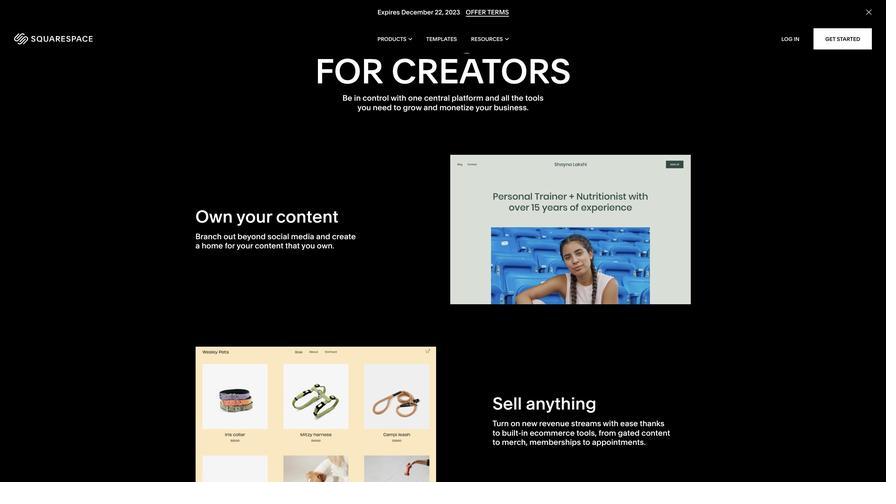 Task type: describe. For each thing, give the bounding box(es) containing it.
1 vertical spatial your
[[236, 206, 272, 227]]

in
[[794, 36, 800, 42]]

central
[[424, 94, 450, 103]]

22,
[[435, 8, 444, 16]]

resources
[[471, 36, 503, 42]]

control
[[363, 94, 389, 103]]

0 vertical spatial platform
[[352, 20, 535, 62]]

an
[[317, 0, 367, 31]]

log             in
[[782, 36, 800, 42]]

log
[[782, 36, 793, 42]]

revenue
[[539, 419, 570, 429]]

terms
[[487, 8, 509, 16]]

sell anything
[[493, 394, 597, 414]]

business.
[[494, 103, 529, 112]]

and inside branch out beyond social media and create a home for your content that you own.
[[316, 232, 330, 242]]

1 vertical spatial platform
[[452, 94, 484, 103]]

monetize
[[440, 103, 474, 112]]

expires
[[377, 8, 400, 16]]

creators
[[392, 51, 571, 92]]

anything
[[526, 394, 597, 414]]

create
[[332, 232, 356, 242]]

streams
[[571, 419, 601, 429]]

social
[[268, 232, 289, 242]]

products button
[[378, 25, 412, 53]]

offer terms
[[466, 8, 509, 16]]

to inside an all‑in‑one platform for creators be in control with one central platform and all the tools you need to grow and monetize your business.
[[394, 103, 401, 112]]

resources button
[[471, 25, 509, 53]]

get
[[826, 36, 836, 42]]

expires december 22, 2023
[[377, 8, 460, 16]]

out
[[224, 232, 236, 242]]

get started
[[826, 36, 861, 42]]

a
[[196, 241, 200, 251]]

memberships
[[530, 438, 581, 448]]

that
[[285, 241, 300, 251]]

tools,
[[577, 429, 597, 438]]



Task type: vqa. For each thing, say whether or not it's contained in the screenshot.
PODCASTS
no



Task type: locate. For each thing, give the bounding box(es) containing it.
products
[[378, 36, 407, 42]]

for right home at the bottom
[[225, 241, 235, 251]]

and
[[485, 94, 499, 103], [424, 103, 438, 112], [316, 232, 330, 242]]

branch out beyond social media and create a home for your content that you own.
[[196, 232, 356, 251]]

be
[[343, 94, 352, 103]]

0 vertical spatial you
[[358, 103, 371, 112]]

2 horizontal spatial and
[[485, 94, 499, 103]]

content left that
[[255, 241, 284, 251]]

0 vertical spatial content
[[276, 206, 339, 227]]

to
[[394, 103, 401, 112], [493, 429, 500, 438], [493, 438, 500, 448], [583, 438, 590, 448]]

media
[[291, 232, 314, 242]]

turn on new revenue streams with ease thanks to built-in ecommerce tools, from gated content to merch, memberships to appointments.
[[493, 419, 670, 448]]

turn
[[493, 419, 509, 429]]

example website selling pet supplies image
[[196, 347, 436, 483]]

offer terms link
[[466, 8, 509, 17]]

home
[[202, 241, 223, 251]]

templates link
[[426, 25, 457, 53]]

platform down 22,
[[352, 20, 535, 62]]

you inside branch out beyond social media and create a home for your content that you own.
[[302, 241, 315, 251]]

1 vertical spatial you
[[302, 241, 315, 251]]

platform down the creators
[[452, 94, 484, 103]]

your up beyond
[[236, 206, 272, 227]]

own.
[[317, 241, 335, 251]]

content inside branch out beyond social media and create a home for your content that you own.
[[255, 241, 284, 251]]

2 vertical spatial your
[[237, 241, 253, 251]]

platform
[[352, 20, 535, 62], [452, 94, 484, 103]]

built-
[[502, 429, 521, 438]]

new
[[522, 419, 538, 429]]

appointments.
[[592, 438, 646, 448]]

with inside an all‑in‑one platform for creators be in control with one central platform and all the tools you need to grow and monetize your business.
[[391, 94, 406, 103]]

log             in link
[[782, 36, 800, 42]]

1 vertical spatial content
[[255, 241, 284, 251]]

2023
[[445, 8, 460, 16]]

content right gated
[[642, 429, 670, 438]]

0 horizontal spatial for
[[225, 241, 235, 251]]

from
[[599, 429, 616, 438]]

an all‑in‑one platform for creators be in control with one central platform and all the tools you need to grow and monetize your business.
[[315, 0, 571, 112]]

0 horizontal spatial and
[[316, 232, 330, 242]]

own your content
[[196, 206, 339, 227]]

for
[[315, 51, 384, 92], [225, 241, 235, 251]]

in inside an all‑in‑one platform for creators be in control with one central platform and all the tools you need to grow and monetize your business.
[[354, 94, 361, 103]]

squarespace logo link
[[14, 33, 186, 45]]

you left need
[[358, 103, 371, 112]]

with left ease
[[603, 419, 619, 429]]

2 vertical spatial content
[[642, 429, 670, 438]]

1 horizontal spatial for
[[315, 51, 384, 92]]

own
[[196, 206, 233, 227]]

the
[[512, 94, 524, 103]]

0 vertical spatial your
[[476, 103, 492, 112]]

your inside branch out beyond social media and create a home for your content that you own.
[[237, 241, 253, 251]]

1 horizontal spatial with
[[603, 419, 619, 429]]

with
[[391, 94, 406, 103], [603, 419, 619, 429]]

one
[[408, 94, 422, 103]]

your left all
[[476, 103, 492, 112]]

grow
[[403, 103, 422, 112]]

squarespace logo image
[[14, 33, 93, 45]]

for inside an all‑in‑one platform for creators be in control with one central platform and all the tools you need to grow and monetize your business.
[[315, 51, 384, 92]]

for inside branch out beyond social media and create a home for your content that you own.
[[225, 241, 235, 251]]

1 horizontal spatial and
[[424, 103, 438, 112]]

0 vertical spatial in
[[354, 94, 361, 103]]

in right be
[[354, 94, 361, 103]]

0 vertical spatial with
[[391, 94, 406, 103]]

1 horizontal spatial you
[[358, 103, 371, 112]]

in inside "turn on new revenue streams with ease thanks to built-in ecommerce tools, from gated content to merch, memberships to appointments."
[[521, 429, 528, 438]]

your right out
[[237, 241, 253, 251]]

1 vertical spatial with
[[603, 419, 619, 429]]

december
[[401, 8, 433, 16]]

example website of a personal trainer and nutritionist image
[[450, 155, 691, 305]]

templates
[[426, 36, 457, 42]]

need
[[373, 103, 392, 112]]

1 horizontal spatial in
[[521, 429, 528, 438]]

0 horizontal spatial you
[[302, 241, 315, 251]]

and right media
[[316, 232, 330, 242]]

1 vertical spatial in
[[521, 429, 528, 438]]

in
[[354, 94, 361, 103], [521, 429, 528, 438]]

thanks
[[640, 419, 665, 429]]

beyond
[[238, 232, 266, 242]]

and right the one
[[424, 103, 438, 112]]

started
[[837, 36, 861, 42]]

tools
[[525, 94, 544, 103]]

you inside an all‑in‑one platform for creators be in control with one central platform and all the tools you need to grow and monetize your business.
[[358, 103, 371, 112]]

with left the one
[[391, 94, 406, 103]]

0 vertical spatial for
[[315, 51, 384, 92]]

you right that
[[302, 241, 315, 251]]

in right on
[[521, 429, 528, 438]]

1 vertical spatial for
[[225, 241, 235, 251]]

and left all
[[485, 94, 499, 103]]

your
[[476, 103, 492, 112], [236, 206, 272, 227], [237, 241, 253, 251]]

0 horizontal spatial with
[[391, 94, 406, 103]]

for up be
[[315, 51, 384, 92]]

0 horizontal spatial in
[[354, 94, 361, 103]]

all
[[501, 94, 510, 103]]

ecommerce
[[530, 429, 575, 438]]

gated
[[618, 429, 640, 438]]

your inside an all‑in‑one platform for creators be in control with one central platform and all the tools you need to grow and monetize your business.
[[476, 103, 492, 112]]

on
[[511, 419, 520, 429]]

content
[[276, 206, 339, 227], [255, 241, 284, 251], [642, 429, 670, 438]]

with inside "turn on new revenue streams with ease thanks to built-in ecommerce tools, from gated content to merch, memberships to appointments."
[[603, 419, 619, 429]]

you
[[358, 103, 371, 112], [302, 241, 315, 251]]

offer
[[466, 8, 486, 16]]

ease
[[621, 419, 638, 429]]

all‑in‑one
[[375, 0, 570, 31]]

sell
[[493, 394, 522, 414]]

branch
[[196, 232, 222, 242]]

get started link
[[814, 28, 872, 50]]

merch,
[[502, 438, 528, 448]]

content inside "turn on new revenue streams with ease thanks to built-in ecommerce tools, from gated content to merch, memberships to appointments."
[[642, 429, 670, 438]]

content up media
[[276, 206, 339, 227]]



